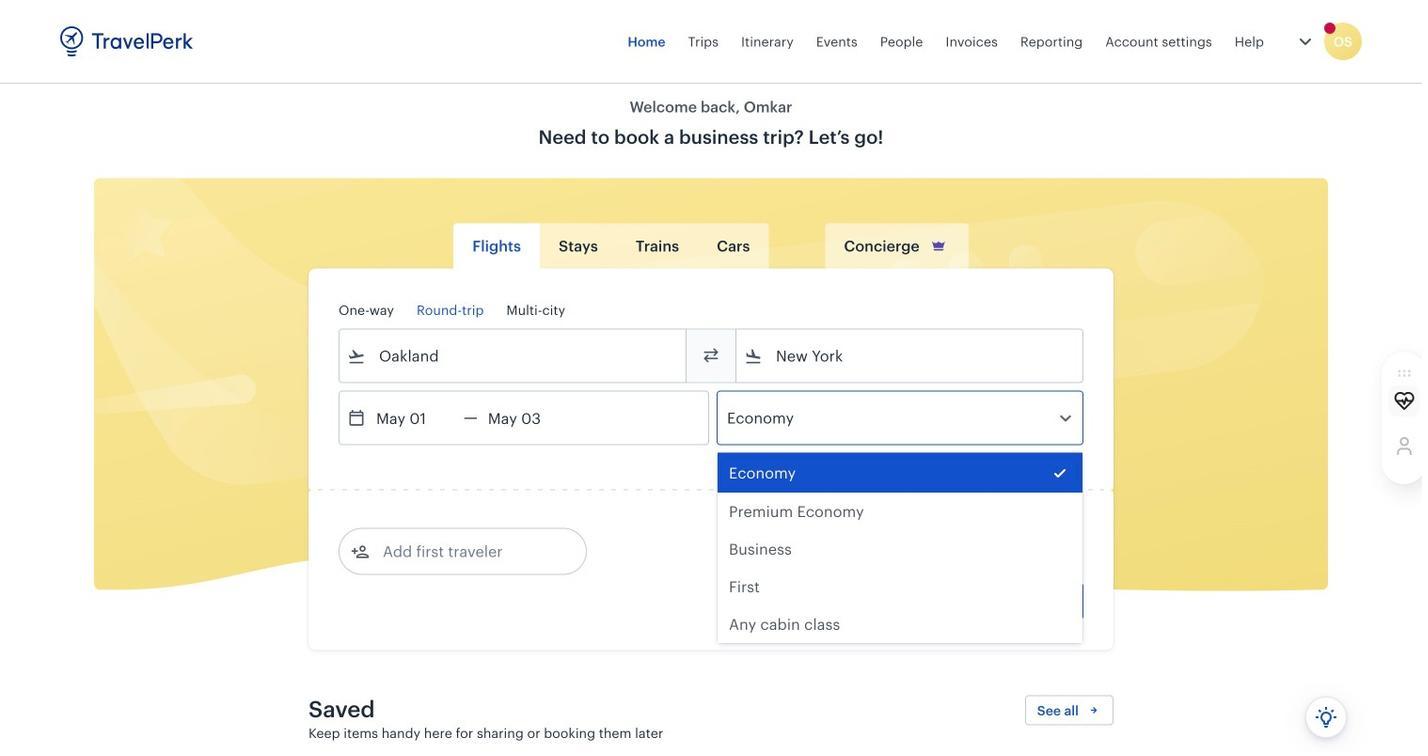 Task type: describe. For each thing, give the bounding box(es) containing it.
From search field
[[366, 341, 661, 371]]

To search field
[[763, 341, 1058, 371]]

Add first traveler search field
[[370, 537, 565, 567]]

Return text field
[[478, 392, 575, 444]]



Task type: locate. For each thing, give the bounding box(es) containing it.
Depart text field
[[366, 392, 464, 444]]



